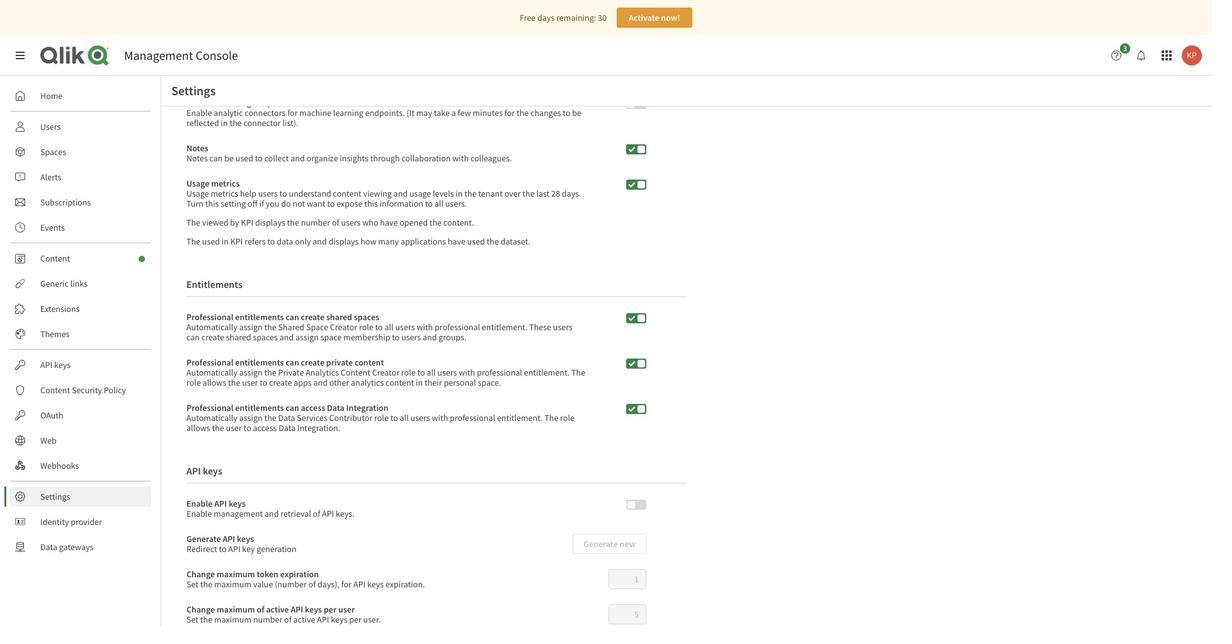 Task type: vqa. For each thing, say whether or not it's contained in the screenshot.
right shared
yes



Task type: describe. For each thing, give the bounding box(es) containing it.
users
[[40, 121, 61, 132]]

1 vertical spatial have
[[448, 236, 466, 247]]

metrics for usage metrics help users to understand content viewing and usage levels in the tenant over the last 28 days. turn this setting off if you do not want to expose this information to all users.
[[211, 188, 238, 199]]

0 horizontal spatial active
[[266, 604, 289, 615]]

identity provider link
[[10, 512, 151, 532]]

generic links link
[[10, 274, 151, 294]]

the action is not supported for this user. image
[[573, 538, 647, 549]]

over
[[505, 188, 521, 199]]

and left groups.
[[423, 332, 437, 343]]

token
[[257, 569, 279, 580]]

usage for usage metrics
[[187, 178, 210, 189]]

30
[[598, 12, 607, 23]]

subscriptions link
[[10, 192, 151, 212]]

home link
[[10, 86, 151, 106]]

extensions link
[[10, 299, 151, 319]]

generation
[[257, 544, 297, 555]]

enable api keys enable management and retrieval of api keys.
[[187, 498, 355, 520]]

levels
[[433, 188, 454, 199]]

1 horizontal spatial api keys
[[187, 465, 222, 477]]

usage
[[410, 188, 431, 199]]

professional inside the professional entitlements can create private content automatically assign the private analytics content creator role to all users with professional entitlement. the role allows the user to create apps and other analytics content in their personal space.
[[477, 367, 523, 378]]

analytics
[[351, 377, 384, 389]]

and left space
[[280, 332, 294, 343]]

1 vertical spatial access
[[253, 423, 277, 434]]

keys up 'management'
[[203, 465, 222, 477]]

through
[[370, 153, 400, 164]]

links
[[70, 278, 88, 289]]

1 horizontal spatial spaces
[[354, 312, 379, 323]]

metrics for usage metrics
[[211, 178, 240, 189]]

users link
[[10, 117, 151, 137]]

oauth
[[40, 410, 63, 421]]

activate
[[629, 12, 660, 23]]

now!
[[661, 12, 681, 23]]

the inside professional entitlements can create shared spaces automatically assign the shared space creator role to all users with professional entitlement. these users can create shared spaces and assign space membership to users and groups.
[[264, 322, 277, 333]]

the used in kpi refers to data only and displays how many applications have used the dataset.
[[187, 236, 531, 247]]

may
[[416, 107, 432, 119]]

change for set the maximum number of active api keys per user.
[[187, 604, 215, 615]]

users right these
[[553, 322, 573, 333]]

oauth link
[[10, 405, 151, 425]]

users inside the professional entitlements can create private content automatically assign the private analytics content creator role to all users with professional entitlement. the role allows the user to create apps and other analytics content in their personal space.
[[438, 367, 457, 378]]

professional for these
[[435, 322, 480, 333]]

list).
[[283, 117, 299, 129]]

who
[[363, 217, 379, 228]]

users left groups.
[[402, 332, 421, 343]]

to inside notes notes can be used to collect and organize insights through collaboration with colleagues.
[[255, 153, 263, 164]]

and right the only
[[313, 236, 327, 247]]

kpi for refers
[[231, 236, 243, 247]]

entitlements for to
[[235, 402, 284, 414]]

last
[[537, 188, 550, 199]]

navigation pane element
[[0, 81, 161, 562]]

user inside professional entitlements can access data integration automatically assign the data services contributor role to all users with professional entitlement. the role allows the user to access data integration.
[[226, 423, 242, 434]]

0 horizontal spatial per
[[324, 604, 337, 615]]

organize
[[307, 153, 338, 164]]

refers
[[245, 236, 266, 247]]

can for notes
[[210, 153, 223, 164]]

user.
[[363, 614, 381, 626]]

entitlement. for these
[[482, 322, 528, 333]]

content link
[[10, 248, 151, 269]]

settings inside settings link
[[40, 491, 70, 502]]

days.
[[562, 188, 582, 199]]

api keys link
[[10, 355, 151, 375]]

themes
[[40, 328, 70, 340]]

entitlements for spaces
[[235, 312, 284, 323]]

2 horizontal spatial used
[[467, 236, 485, 247]]

assign for data
[[239, 412, 263, 424]]

28
[[552, 188, 560, 199]]

professional for the
[[187, 402, 234, 414]]

free days remaining: 30
[[520, 12, 607, 23]]

assign for private
[[239, 367, 263, 378]]

professional for the
[[450, 412, 496, 424]]

assign for shared
[[239, 322, 263, 333]]

used inside notes notes can be used to collect and organize insights through collaboration with colleagues.
[[236, 153, 253, 164]]

content for content
[[40, 253, 70, 264]]

space
[[306, 322, 328, 333]]

create left apps
[[269, 377, 292, 389]]

with inside professional entitlements can create shared spaces automatically assign the shared space creator role to all users with professional entitlement. these users can create shared spaces and assign space membership to users and groups.
[[417, 322, 433, 333]]

the viewed by kpi displays the number of users who have opened the content.
[[187, 217, 474, 228]]

console
[[196, 47, 238, 63]]

gateways
[[59, 541, 94, 553]]

for inside change maximum token expiration set the maximum value (number of days), for api keys expiration.
[[342, 579, 352, 590]]

all inside professional entitlements can create shared spaces automatically assign the shared space creator role to all users with professional entitlement. these users can create shared spaces and assign space membership to users and groups.
[[385, 322, 394, 333]]

kpi for displays
[[241, 217, 253, 228]]

tenant
[[479, 188, 503, 199]]

applications
[[401, 236, 446, 247]]

create up apps
[[301, 357, 325, 368]]

the inside change maximum of active api keys per user set the maximum number of active api keys per user.
[[200, 614, 212, 626]]

0 vertical spatial shared
[[326, 312, 352, 323]]

do
[[281, 198, 291, 210]]

many
[[378, 236, 399, 247]]

you
[[266, 198, 280, 210]]

automatically for allows
[[187, 367, 238, 378]]

2 horizontal spatial for
[[505, 107, 515, 119]]

users inside usage metrics help users to understand content viewing and usage levels in the tenant over the last 28 days. turn this setting off if you do not want to expose this information to all users.
[[258, 188, 278, 199]]

extensions
[[40, 303, 80, 315]]

generate
[[187, 534, 221, 545]]

only
[[295, 236, 311, 247]]

notes notes can be used to collect and organize insights through collaboration with colleagues.
[[187, 143, 512, 164]]

with inside notes notes can be used to collect and organize insights through collaboration with colleagues.
[[453, 153, 469, 164]]

1 vertical spatial shared
[[226, 332, 251, 343]]

keys down days),
[[305, 604, 322, 615]]

entitlements for user
[[235, 357, 284, 368]]

turn
[[187, 198, 204, 210]]

in down viewed
[[222, 236, 229, 247]]

change for set the maximum value (number of days), for api keys expiration.
[[187, 569, 215, 580]]

endpoints
[[253, 97, 292, 109]]

to inside machine learning endpoints enable analytic connectors for machine learning endpoints. (it may take a few minutes for the changes to be reflected in the connector list).
[[563, 107, 571, 119]]

connectors
[[245, 107, 286, 119]]

events link
[[10, 217, 151, 238]]

space.
[[478, 377, 501, 389]]

2 this from the left
[[364, 198, 378, 210]]

machine learning endpoints enable analytic connectors for machine learning endpoints. (it may take a few minutes for the changes to be reflected in the connector list).
[[187, 97, 582, 129]]

subscriptions
[[40, 197, 91, 208]]

policy
[[104, 385, 126, 396]]

can down entitlements
[[187, 332, 200, 343]]

3 button
[[1107, 43, 1135, 66]]

automatically for the
[[187, 412, 238, 424]]

analytic
[[214, 107, 243, 119]]

all inside the professional entitlements can create private content automatically assign the private analytics content creator role to all users with professional entitlement. the role allows the user to create apps and other analytics content in their personal space.
[[427, 367, 436, 378]]

insights
[[340, 153, 369, 164]]

new connector image
[[139, 256, 145, 262]]

integration.
[[298, 423, 340, 434]]

entitlements
[[187, 278, 243, 291]]

other
[[329, 377, 349, 389]]

data inside navigation pane 'element'
[[40, 541, 57, 553]]

viewing
[[363, 188, 392, 199]]

professional for create
[[187, 312, 234, 323]]

generic
[[40, 278, 69, 289]]

free
[[520, 12, 536, 23]]

analytics
[[306, 367, 339, 378]]

allows inside professional entitlements can access data integration automatically assign the data services contributor role to all users with professional entitlement. the role allows the user to access data integration.
[[187, 423, 210, 434]]

management
[[214, 508, 263, 520]]

expiration.
[[386, 579, 425, 590]]

all inside usage metrics help users to understand content viewing and usage levels in the tenant over the last 28 days. turn this setting off if you do not want to expose this information to all users.
[[435, 198, 444, 210]]

spaces
[[40, 146, 66, 158]]

content.
[[444, 217, 474, 228]]

the inside change maximum token expiration set the maximum value (number of days), for api keys expiration.
[[200, 579, 212, 590]]

management console element
[[124, 47, 238, 63]]

be inside machine learning endpoints enable analytic connectors for machine learning endpoints. (it may take a few minutes for the changes to be reflected in the connector list).
[[572, 107, 582, 119]]

1 horizontal spatial active
[[293, 614, 315, 626]]

1 horizontal spatial per
[[349, 614, 362, 626]]

professional entitlements can access data integration automatically assign the data services contributor role to all users with professional entitlement. the role allows the user to access data integration.
[[187, 402, 575, 434]]

colleagues.
[[471, 153, 512, 164]]

all inside professional entitlements can access data integration automatically assign the data services contributor role to all users with professional entitlement. the role allows the user to access data integration.
[[400, 412, 409, 424]]

professional entitlements can create private content automatically assign the private analytics content creator role to all users with professional entitlement. the role allows the user to create apps and other analytics content in their personal space.
[[187, 357, 586, 389]]

changes
[[531, 107, 561, 119]]

0 horizontal spatial learning
[[220, 97, 252, 109]]

0 horizontal spatial for
[[288, 107, 298, 119]]

of down expose
[[332, 217, 339, 228]]



Task type: locate. For each thing, give the bounding box(es) containing it.
professional inside professional entitlements can access data integration automatically assign the data services contributor role to all users with professional entitlement. the role allows the user to access data integration.
[[450, 412, 496, 424]]

and left retrieval
[[265, 508, 279, 520]]

with
[[453, 153, 469, 164], [417, 322, 433, 333], [459, 367, 475, 378], [432, 412, 448, 424]]

creator right space
[[330, 322, 358, 333]]

0 horizontal spatial api keys
[[40, 359, 71, 371]]

1 vertical spatial api keys
[[187, 465, 222, 477]]

entitlement. down these
[[524, 367, 570, 378]]

this up who
[[364, 198, 378, 210]]

2 change from the top
[[187, 604, 215, 615]]

1 vertical spatial creator
[[372, 367, 400, 378]]

0 vertical spatial spaces
[[354, 312, 379, 323]]

2 entitlements from the top
[[235, 357, 284, 368]]

api
[[40, 359, 52, 371], [187, 465, 201, 477], [214, 498, 227, 510], [322, 508, 334, 520], [223, 534, 235, 545], [228, 544, 241, 555], [354, 579, 366, 590], [291, 604, 303, 615], [317, 614, 329, 626]]

be up usage metrics
[[225, 153, 234, 164]]

entitlements down the shared
[[235, 357, 284, 368]]

shared
[[278, 322, 305, 333]]

None field
[[610, 570, 646, 589], [610, 605, 646, 624], [610, 570, 646, 589], [610, 605, 646, 624]]

number inside change maximum of active api keys per user set the maximum number of active api keys per user.
[[253, 614, 283, 626]]

api inside api keys link
[[40, 359, 52, 371]]

be
[[572, 107, 582, 119], [225, 153, 234, 164]]

set inside change maximum token expiration set the maximum value (number of days), for api keys expiration.
[[187, 579, 199, 590]]

for left machine
[[288, 107, 298, 119]]

metrics inside usage metrics help users to understand content viewing and usage levels in the tenant over the last 28 days. turn this setting off if you do not want to expose this information to all users.
[[211, 188, 238, 199]]

3 entitlements from the top
[[235, 402, 284, 414]]

all up the professional entitlements can create private content automatically assign the private analytics content creator role to all users with professional entitlement. the role allows the user to create apps and other analytics content in their personal space.
[[385, 322, 394, 333]]

assign inside professional entitlements can access data integration automatically assign the data services contributor role to all users with professional entitlement. the role allows the user to access data integration.
[[239, 412, 263, 424]]

2 vertical spatial content
[[386, 377, 414, 389]]

1 vertical spatial be
[[225, 153, 234, 164]]

1 vertical spatial professional
[[477, 367, 523, 378]]

0 vertical spatial professional
[[435, 322, 480, 333]]

and inside the professional entitlements can create private content automatically assign the private analytics content creator role to all users with professional entitlement. the role allows the user to create apps and other analytics content in their personal space.
[[314, 377, 328, 389]]

user inside change maximum of active api keys per user set the maximum number of active api keys per user.
[[338, 604, 355, 615]]

content left viewing
[[333, 188, 362, 199]]

space
[[321, 332, 342, 343]]

3 automatically from the top
[[187, 412, 238, 424]]

professional up personal
[[435, 322, 480, 333]]

used left collect
[[236, 153, 253, 164]]

keys inside change maximum token expiration set the maximum value (number of days), for api keys expiration.
[[368, 579, 384, 590]]

per down days),
[[324, 604, 337, 615]]

with down their
[[432, 412, 448, 424]]

and right collect
[[291, 153, 305, 164]]

active
[[266, 604, 289, 615], [293, 614, 315, 626]]

1 entitlements from the top
[[235, 312, 284, 323]]

entitlements inside the professional entitlements can create private content automatically assign the private analytics content creator role to all users with professional entitlement. the role allows the user to create apps and other analytics content in their personal space.
[[235, 357, 284, 368]]

2 vertical spatial professional
[[450, 412, 496, 424]]

the inside the professional entitlements can create private content automatically assign the private analytics content creator role to all users with professional entitlement. the role allows the user to create apps and other analytics content in their personal space.
[[572, 367, 586, 378]]

want
[[307, 198, 326, 210]]

and inside usage metrics help users to understand content viewing and usage levels in the tenant over the last 28 days. turn this setting off if you do not want to expose this information to all users.
[[394, 188, 408, 199]]

redirect
[[187, 544, 217, 555]]

maximum
[[217, 569, 255, 580], [214, 579, 252, 590], [217, 604, 255, 615], [214, 614, 252, 626]]

themes link
[[10, 324, 151, 344]]

0 vertical spatial creator
[[330, 322, 358, 333]]

number
[[301, 217, 330, 228], [253, 614, 283, 626]]

assign
[[239, 322, 263, 333], [296, 332, 319, 343], [239, 367, 263, 378], [239, 412, 263, 424]]

shared
[[326, 312, 352, 323], [226, 332, 251, 343]]

content inside content 'link'
[[40, 253, 70, 264]]

0 vertical spatial settings
[[171, 83, 216, 98]]

this right 'turn'
[[205, 198, 219, 210]]

content inside content security policy link
[[40, 385, 70, 396]]

creator up integration
[[372, 367, 400, 378]]

usage for usage metrics help users to understand content viewing and usage levels in the tenant over the last 28 days. turn this setting off if you do not want to expose this information to all users.
[[187, 188, 209, 199]]

assign left services
[[239, 412, 263, 424]]

1 notes from the top
[[187, 143, 208, 154]]

professional inside professional entitlements can create shared spaces automatically assign the shared space creator role to all users with professional entitlement. these users can create shared spaces and assign space membership to users and groups.
[[435, 322, 480, 333]]

1 horizontal spatial this
[[364, 198, 378, 210]]

1 enable from the top
[[187, 107, 212, 119]]

2 usage from the top
[[187, 188, 209, 199]]

change inside change maximum token expiration set the maximum value (number of days), for api keys expiration.
[[187, 569, 215, 580]]

for right days),
[[342, 579, 352, 590]]

kpi left the 'refers'
[[231, 236, 243, 247]]

days),
[[318, 579, 340, 590]]

2 vertical spatial entitlement.
[[497, 412, 543, 424]]

1 vertical spatial professional
[[187, 357, 234, 368]]

collaboration
[[402, 153, 451, 164]]

all left users.
[[435, 198, 444, 210]]

private
[[326, 357, 353, 368]]

displays down the viewed by kpi displays the number of users who have opened the content.
[[329, 236, 359, 247]]

change maximum of active api keys per user set the maximum number of active api keys per user.
[[187, 604, 381, 626]]

2 enable from the top
[[187, 498, 213, 510]]

0 horizontal spatial creator
[[330, 322, 358, 333]]

apps
[[294, 377, 312, 389]]

notes down reflected
[[187, 143, 208, 154]]

setting
[[221, 198, 246, 210]]

in
[[221, 117, 228, 129], [456, 188, 463, 199], [222, 236, 229, 247], [416, 377, 423, 389]]

entitlements down entitlements
[[235, 312, 284, 323]]

0 horizontal spatial this
[[205, 198, 219, 210]]

the
[[187, 217, 200, 228], [187, 236, 200, 247], [572, 367, 586, 378], [545, 412, 559, 424]]

all right integration
[[400, 412, 409, 424]]

how
[[361, 236, 377, 247]]

with inside the professional entitlements can create private content automatically assign the private analytics content creator role to all users with professional entitlement. the role allows the user to create apps and other analytics content in their personal space.
[[459, 367, 475, 378]]

keys.
[[336, 508, 355, 520]]

of inside change maximum token expiration set the maximum value (number of days), for api keys expiration.
[[309, 579, 316, 590]]

entitlements inside professional entitlements can access data integration automatically assign the data services contributor role to all users with professional entitlement. the role allows the user to access data integration.
[[235, 402, 284, 414]]

assign left the shared
[[239, 322, 263, 333]]

change
[[187, 569, 215, 580], [187, 604, 215, 615]]

web link
[[10, 431, 151, 451]]

of right retrieval
[[313, 508, 320, 520]]

entitlement. for the
[[497, 412, 543, 424]]

settings up reflected
[[171, 83, 216, 98]]

0 horizontal spatial displays
[[255, 217, 285, 228]]

3 professional from the top
[[187, 402, 234, 414]]

0 vertical spatial have
[[380, 217, 398, 228]]

1 vertical spatial content
[[341, 367, 371, 378]]

for right minutes
[[505, 107, 515, 119]]

0 vertical spatial content
[[333, 188, 362, 199]]

1 horizontal spatial be
[[572, 107, 582, 119]]

of left days),
[[309, 579, 316, 590]]

events
[[40, 222, 65, 233]]

0 horizontal spatial have
[[380, 217, 398, 228]]

2 automatically from the top
[[187, 367, 238, 378]]

be right "changes"
[[572, 107, 582, 119]]

entitlement. inside professional entitlements can access data integration automatically assign the data services contributor role to all users with professional entitlement. the role allows the user to access data integration.
[[497, 412, 543, 424]]

entitlements down 'private' at the left bottom of page
[[235, 402, 284, 414]]

users inside professional entitlements can access data integration automatically assign the data services contributor role to all users with professional entitlement. the role allows the user to access data integration.
[[411, 412, 430, 424]]

0 vertical spatial api keys
[[40, 359, 71, 371]]

content inside the professional entitlements can create private content automatically assign the private analytics content creator role to all users with professional entitlement. the role allows the user to create apps and other analytics content in their personal space.
[[341, 367, 371, 378]]

keys inside generate api keys redirect to api key generation
[[237, 534, 254, 545]]

change inside change maximum of active api keys per user set the maximum number of active api keys per user.
[[187, 604, 215, 615]]

1 horizontal spatial number
[[301, 217, 330, 228]]

can for professional entitlements can create shared spaces
[[286, 312, 299, 323]]

0 vertical spatial automatically
[[187, 322, 238, 333]]

professional
[[435, 322, 480, 333], [477, 367, 523, 378], [450, 412, 496, 424]]

(it
[[407, 107, 415, 119]]

api keys inside navigation pane 'element'
[[40, 359, 71, 371]]

and inside notes notes can be used to collect and organize insights through collaboration with colleagues.
[[291, 153, 305, 164]]

1 horizontal spatial have
[[448, 236, 466, 247]]

keys up content security policy link
[[54, 359, 71, 371]]

learning right machine
[[333, 107, 364, 119]]

users down their
[[411, 412, 430, 424]]

personal
[[444, 377, 476, 389]]

set inside change maximum of active api keys per user set the maximum number of active api keys per user.
[[187, 614, 199, 626]]

the
[[517, 107, 529, 119], [230, 117, 242, 129], [465, 188, 477, 199], [523, 188, 535, 199], [287, 217, 299, 228], [430, 217, 442, 228], [487, 236, 499, 247], [264, 322, 277, 333], [264, 367, 277, 378], [228, 377, 240, 389], [264, 412, 277, 424], [212, 423, 224, 434], [200, 579, 212, 590], [200, 614, 212, 626]]

entitlement.
[[482, 322, 528, 333], [524, 367, 570, 378], [497, 412, 543, 424]]

0 vertical spatial entitlements
[[235, 312, 284, 323]]

and inside 'enable api keys enable management and retrieval of api keys.'
[[265, 508, 279, 520]]

1 vertical spatial settings
[[40, 491, 70, 502]]

set
[[187, 579, 199, 590], [187, 614, 199, 626]]

entitlement. left these
[[482, 322, 528, 333]]

and right apps
[[314, 377, 328, 389]]

assign inside the professional entitlements can create private content automatically assign the private analytics content creator role to all users with professional entitlement. the role allows the user to create apps and other analytics content in their personal space.
[[239, 367, 263, 378]]

spaces link
[[10, 142, 151, 162]]

can up usage metrics
[[210, 153, 223, 164]]

expiration
[[280, 569, 319, 580]]

role inside professional entitlements can create shared spaces automatically assign the shared space creator role to all users with professional entitlement. these users can create shared spaces and assign space membership to users and groups.
[[359, 322, 374, 333]]

in inside usage metrics help users to understand content viewing and usage levels in the tenant over the last 28 days. turn this setting off if you do not want to expose this information to all users.
[[456, 188, 463, 199]]

notes up usage metrics
[[187, 153, 208, 164]]

1 horizontal spatial creator
[[372, 367, 400, 378]]

2 vertical spatial automatically
[[187, 412, 238, 424]]

allows inside the professional entitlements can create private content automatically assign the private analytics content creator role to all users with professional entitlement. the role allows the user to create apps and other analytics content in their personal space.
[[203, 377, 226, 389]]

keys left user.
[[331, 614, 348, 626]]

used down content. at left top
[[467, 236, 485, 247]]

api inside change maximum token expiration set the maximum value (number of days), for api keys expiration.
[[354, 579, 366, 590]]

automatically for create
[[187, 322, 238, 333]]

0 vertical spatial be
[[572, 107, 582, 119]]

with inside professional entitlements can access data integration automatically assign the data services contributor role to all users with professional entitlement. the role allows the user to access data integration.
[[432, 412, 448, 424]]

0 horizontal spatial settings
[[40, 491, 70, 502]]

content inside usage metrics help users to understand content viewing and usage levels in the tenant over the last 28 days. turn this setting off if you do not want to expose this information to all users.
[[333, 188, 362, 199]]

api keys up 'management'
[[187, 465, 222, 477]]

learning up connector
[[220, 97, 252, 109]]

1 horizontal spatial displays
[[329, 236, 359, 247]]

content up analytics
[[355, 357, 384, 368]]

creator
[[330, 322, 358, 333], [372, 367, 400, 378]]

0 vertical spatial set
[[187, 579, 199, 590]]

create up space
[[301, 312, 325, 323]]

displays
[[255, 217, 285, 228], [329, 236, 359, 247]]

1 vertical spatial kpi
[[231, 236, 243, 247]]

assign left 'private' at the left bottom of page
[[239, 367, 263, 378]]

2 vertical spatial professional
[[187, 402, 234, 414]]

1 vertical spatial content
[[355, 357, 384, 368]]

can down apps
[[286, 402, 299, 414]]

close sidebar menu image
[[15, 50, 25, 61]]

content security policy
[[40, 385, 126, 396]]

of inside 'enable api keys enable management and retrieval of api keys.'
[[313, 508, 320, 520]]

can for professional entitlements can create private content
[[286, 357, 299, 368]]

1 automatically from the top
[[187, 322, 238, 333]]

entitlements inside professional entitlements can create shared spaces automatically assign the shared space creator role to all users with professional entitlement. these users can create shared spaces and assign space membership to users and groups.
[[235, 312, 284, 323]]

users down groups.
[[438, 367, 457, 378]]

have right who
[[380, 217, 398, 228]]

1 vertical spatial automatically
[[187, 367, 238, 378]]

kpi right "by"
[[241, 217, 253, 228]]

users.
[[445, 198, 467, 210]]

in right levels
[[456, 188, 463, 199]]

0 vertical spatial user
[[242, 377, 258, 389]]

1 set from the top
[[187, 579, 199, 590]]

professional inside professional entitlements can access data integration automatically assign the data services contributor role to all users with professional entitlement. the role allows the user to access data integration.
[[187, 402, 234, 414]]

1 vertical spatial set
[[187, 614, 199, 626]]

content
[[333, 188, 362, 199], [355, 357, 384, 368], [386, 377, 414, 389]]

0 vertical spatial access
[[301, 402, 325, 414]]

1 horizontal spatial shared
[[326, 312, 352, 323]]

usage metrics
[[187, 178, 240, 189]]

enable for machine learning endpoints
[[187, 107, 212, 119]]

access up integration.
[[301, 402, 325, 414]]

to inside generate api keys redirect to api key generation
[[219, 544, 227, 555]]

0 horizontal spatial spaces
[[253, 332, 278, 343]]

users right membership
[[396, 322, 415, 333]]

connector
[[244, 117, 281, 129]]

automatically inside professional entitlements can access data integration automatically assign the data services contributor role to all users with professional entitlement. the role allows the user to access data integration.
[[187, 412, 238, 424]]

content right analytics
[[341, 367, 371, 378]]

usage up 'turn'
[[187, 178, 210, 189]]

3 enable from the top
[[187, 508, 212, 520]]

1 change from the top
[[187, 569, 215, 580]]

professional right personal
[[477, 367, 523, 378]]

professional entitlements can create shared spaces automatically assign the shared space creator role to all users with professional entitlement. these users can create shared spaces and assign space membership to users and groups.
[[187, 312, 573, 343]]

0 vertical spatial displays
[[255, 217, 285, 228]]

1 horizontal spatial learning
[[333, 107, 364, 119]]

can inside the professional entitlements can create private content automatically assign the private analytics content creator role to all users with professional entitlement. the role allows the user to create apps and other analytics content in their personal space.
[[286, 357, 299, 368]]

0 vertical spatial entitlement.
[[482, 322, 528, 333]]

per left user.
[[349, 614, 362, 626]]

content up generic
[[40, 253, 70, 264]]

creator inside professional entitlements can create shared spaces automatically assign the shared space creator role to all users with professional entitlement. these users can create shared spaces and assign space membership to users and groups.
[[330, 322, 358, 333]]

professional down personal
[[450, 412, 496, 424]]

(number
[[275, 579, 307, 590]]

entitlement. inside the professional entitlements can create private content automatically assign the private analytics content creator role to all users with professional entitlement. the role allows the user to create apps and other analytics content in their personal space.
[[524, 367, 570, 378]]

user
[[242, 377, 258, 389], [226, 423, 242, 434], [338, 604, 355, 615]]

home
[[40, 90, 63, 101]]

and
[[291, 153, 305, 164], [394, 188, 408, 199], [313, 236, 327, 247], [280, 332, 294, 343], [423, 332, 437, 343], [314, 377, 328, 389], [265, 508, 279, 520]]

have
[[380, 217, 398, 228], [448, 236, 466, 247]]

professional inside the professional entitlements can create private content automatically assign the private analytics content creator role to all users with professional entitlement. the role allows the user to create apps and other analytics content in their personal space.
[[187, 357, 234, 368]]

can inside professional entitlements can access data integration automatically assign the data services contributor role to all users with professional entitlement. the role allows the user to access data integration.
[[286, 402, 299, 414]]

machine
[[300, 107, 332, 119]]

value
[[253, 579, 273, 590]]

0 horizontal spatial access
[[253, 423, 277, 434]]

by
[[230, 217, 239, 228]]

users down expose
[[341, 217, 361, 228]]

can for professional entitlements can access data integration
[[286, 402, 299, 414]]

content security policy link
[[10, 380, 151, 400]]

keys down 'management'
[[237, 534, 254, 545]]

automatically inside professional entitlements can create shared spaces automatically assign the shared space creator role to all users with professional entitlement. these users can create shared spaces and assign space membership to users and groups.
[[187, 322, 238, 333]]

kendall parks image
[[1183, 45, 1203, 66]]

1 vertical spatial allows
[[187, 423, 210, 434]]

2 vertical spatial entitlements
[[235, 402, 284, 414]]

few
[[458, 107, 471, 119]]

can left space
[[286, 312, 299, 323]]

usage metrics help users to understand content viewing and usage levels in the tenant over the last 28 days. turn this setting off if you do not want to expose this information to all users.
[[187, 188, 582, 210]]

web
[[40, 435, 57, 446]]

and left usage
[[394, 188, 408, 199]]

content up oauth
[[40, 385, 70, 396]]

automatically inside the professional entitlements can create private content automatically assign the private analytics content creator role to all users with professional entitlement. the role allows the user to create apps and other analytics content in their personal space.
[[187, 367, 238, 378]]

these
[[530, 322, 552, 333]]

enable inside machine learning endpoints enable analytic connectors for machine learning endpoints. (it may take a few minutes for the changes to be reflected in the connector list).
[[187, 107, 212, 119]]

in left their
[[416, 377, 423, 389]]

services
[[297, 412, 328, 424]]

number down value
[[253, 614, 283, 626]]

keys inside api keys link
[[54, 359, 71, 371]]

expose
[[337, 198, 363, 210]]

2 professional from the top
[[187, 357, 234, 368]]

help
[[240, 188, 256, 199]]

key
[[242, 544, 255, 555]]

0 horizontal spatial number
[[253, 614, 283, 626]]

usage up viewed
[[187, 188, 209, 199]]

be inside notes notes can be used to collect and organize insights through collaboration with colleagues.
[[225, 153, 234, 164]]

professional for allows
[[187, 357, 234, 368]]

with left groups.
[[417, 322, 433, 333]]

0 vertical spatial content
[[40, 253, 70, 264]]

2 vertical spatial content
[[40, 385, 70, 396]]

management
[[124, 47, 193, 63]]

users right the off
[[258, 188, 278, 199]]

metrics left help
[[211, 188, 238, 199]]

identity provider
[[40, 516, 102, 528]]

1 vertical spatial user
[[226, 423, 242, 434]]

1 usage from the top
[[187, 178, 210, 189]]

the inside professional entitlements can access data integration automatically assign the data services contributor role to all users with professional entitlement. the role allows the user to access data integration.
[[545, 412, 559, 424]]

identity
[[40, 516, 69, 528]]

with left space.
[[459, 367, 475, 378]]

1 horizontal spatial settings
[[171, 83, 216, 98]]

access
[[301, 402, 325, 414], [253, 423, 277, 434]]

settings up the identity
[[40, 491, 70, 502]]

1 horizontal spatial user
[[242, 377, 258, 389]]

0 vertical spatial professional
[[187, 312, 234, 323]]

1 vertical spatial spaces
[[253, 332, 278, 343]]

in inside the professional entitlements can create private content automatically assign the private analytics content creator role to all users with professional entitlement. the role allows the user to create apps and other analytics content in their personal space.
[[416, 377, 423, 389]]

2 vertical spatial user
[[338, 604, 355, 615]]

spaces left the shared
[[253, 332, 278, 343]]

assign left space
[[296, 332, 319, 343]]

0 horizontal spatial used
[[202, 236, 220, 247]]

keys inside 'enable api keys enable management and retrieval of api keys.'
[[229, 498, 246, 510]]

alerts link
[[10, 167, 151, 187]]

0 horizontal spatial user
[[226, 423, 242, 434]]

contributor
[[329, 412, 373, 424]]

1 horizontal spatial for
[[342, 579, 352, 590]]

can up apps
[[286, 357, 299, 368]]

0 vertical spatial number
[[301, 217, 330, 228]]

access left services
[[253, 423, 277, 434]]

2 horizontal spatial user
[[338, 604, 355, 615]]

can inside notes notes can be used to collect and organize insights through collaboration with colleagues.
[[210, 153, 223, 164]]

0 vertical spatial kpi
[[241, 217, 253, 228]]

retrieval
[[281, 508, 311, 520]]

professional inside professional entitlements can create shared spaces automatically assign the shared space creator role to all users with professional entitlement. these users can create shared spaces and assign space membership to users and groups.
[[187, 312, 234, 323]]

of down (number
[[284, 614, 292, 626]]

1 this from the left
[[205, 198, 219, 210]]

enable for enable api keys
[[187, 508, 212, 520]]

role
[[359, 322, 374, 333], [401, 367, 416, 378], [187, 377, 201, 389], [374, 412, 389, 424], [560, 412, 575, 424]]

data gateways
[[40, 541, 94, 553]]

keys up generate api keys redirect to api key generation
[[229, 498, 246, 510]]

spaces up membership
[[354, 312, 379, 323]]

2 set from the top
[[187, 614, 199, 626]]

create
[[301, 312, 325, 323], [202, 332, 224, 343], [301, 357, 325, 368], [269, 377, 292, 389]]

displays down you
[[255, 217, 285, 228]]

minutes
[[473, 107, 503, 119]]

all left personal
[[427, 367, 436, 378]]

0 horizontal spatial be
[[225, 153, 234, 164]]

with left 'colleagues.'
[[453, 153, 469, 164]]

content for content security policy
[[40, 385, 70, 396]]

1 vertical spatial change
[[187, 604, 215, 615]]

user inside the professional entitlements can create private content automatically assign the private analytics content creator role to all users with professional entitlement. the role allows the user to create apps and other analytics content in their personal space.
[[242, 377, 258, 389]]

private
[[278, 367, 304, 378]]

1 vertical spatial entitlement.
[[524, 367, 570, 378]]

2 notes from the top
[[187, 153, 208, 164]]

reflected
[[187, 117, 219, 129]]

usage inside usage metrics help users to understand content viewing and usage levels in the tenant over the last 28 days. turn this setting off if you do not want to expose this information to all users.
[[187, 188, 209, 199]]

metrics
[[211, 178, 240, 189], [211, 188, 238, 199]]

have down content. at left top
[[448, 236, 466, 247]]

api keys down themes
[[40, 359, 71, 371]]

days
[[538, 12, 555, 23]]

entitlement. down space.
[[497, 412, 543, 424]]

1 vertical spatial number
[[253, 614, 283, 626]]

0 vertical spatial allows
[[203, 377, 226, 389]]

1 vertical spatial displays
[[329, 236, 359, 247]]

creator inside the professional entitlements can create private content automatically assign the private analytics content creator role to all users with professional entitlement. the role allows the user to create apps and other analytics content in their personal space.
[[372, 367, 400, 378]]

0 horizontal spatial shared
[[226, 332, 251, 343]]

1 professional from the top
[[187, 312, 234, 323]]

1 horizontal spatial used
[[236, 153, 253, 164]]

1 horizontal spatial access
[[301, 402, 325, 414]]

number down want on the left top of page
[[301, 217, 330, 228]]

remaining:
[[557, 12, 596, 23]]

in inside machine learning endpoints enable analytic connectors for machine learning endpoints. (it may take a few minutes for the changes to be reflected in the connector list).
[[221, 117, 228, 129]]

1 vertical spatial entitlements
[[235, 357, 284, 368]]

create down entitlements
[[202, 332, 224, 343]]

per
[[324, 604, 337, 615], [349, 614, 362, 626]]

of down value
[[257, 604, 264, 615]]

keys
[[54, 359, 71, 371], [203, 465, 222, 477], [229, 498, 246, 510], [237, 534, 254, 545], [368, 579, 384, 590], [305, 604, 322, 615], [331, 614, 348, 626]]

security
[[72, 385, 102, 396]]

0 vertical spatial change
[[187, 569, 215, 580]]

content right analytics
[[386, 377, 414, 389]]

users
[[258, 188, 278, 199], [341, 217, 361, 228], [396, 322, 415, 333], [553, 322, 573, 333], [402, 332, 421, 343], [438, 367, 457, 378], [411, 412, 430, 424]]

shared left the shared
[[226, 332, 251, 343]]

metrics up setting
[[211, 178, 240, 189]]

entitlement. inside professional entitlements can create shared spaces automatically assign the shared space creator role to all users with professional entitlement. these users can create shared spaces and assign space membership to users and groups.
[[482, 322, 528, 333]]

their
[[425, 377, 442, 389]]



